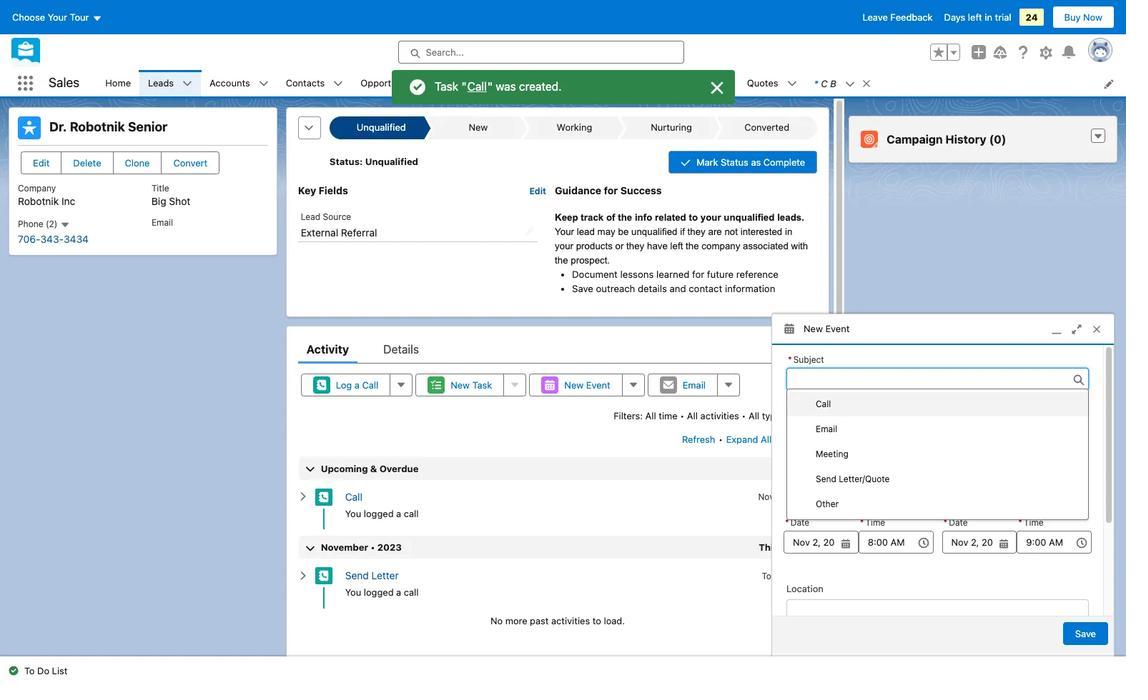 Task type: locate. For each thing, give the bounding box(es) containing it.
0 vertical spatial save
[[572, 283, 593, 294]]

0 horizontal spatial your
[[48, 11, 67, 23]]

1 call from the top
[[404, 508, 419, 520]]

call for call
[[404, 508, 419, 520]]

details link
[[383, 335, 419, 364]]

0 horizontal spatial date
[[791, 518, 810, 529]]

tab list
[[298, 335, 818, 364]]

call link left was
[[466, 80, 487, 94]]

for
[[604, 185, 618, 197], [692, 269, 705, 280]]

1 vertical spatial call
[[404, 587, 419, 599]]

delete button
[[61, 152, 113, 174]]

(0)
[[989, 133, 1006, 146]]

forecasts link
[[522, 70, 581, 97]]

a down letter
[[396, 587, 401, 599]]

november
[[321, 542, 368, 554]]

0 horizontal spatial call link
[[345, 491, 363, 503]]

2 horizontal spatial text default image
[[259, 79, 269, 89]]

1 * date from the left
[[785, 518, 810, 529]]

1 horizontal spatial new event
[[804, 323, 850, 334]]

1 vertical spatial you
[[345, 587, 361, 599]]

new
[[469, 122, 488, 133], [804, 323, 823, 334], [451, 379, 470, 391], [564, 379, 584, 391]]

phone (2)
[[18, 219, 60, 230]]

None text field
[[787, 368, 1089, 391], [859, 531, 934, 554], [1017, 531, 1092, 554], [787, 368, 1089, 391], [859, 531, 934, 554], [1017, 531, 1092, 554]]

1 you logged a call from the top
[[345, 508, 419, 520]]

robotnik inside company robotnik inc
[[18, 195, 59, 207]]

refresh • expand all • view all
[[682, 434, 817, 445]]

month
[[781, 542, 810, 554]]

2 vertical spatial the
[[555, 255, 568, 266]]

1 vertical spatial logged
[[364, 587, 394, 599]]

0 vertical spatial in
[[985, 11, 993, 23]]

call up 'description'
[[816, 399, 831, 410]]

0 vertical spatial call
[[404, 508, 419, 520]]

this month
[[759, 542, 810, 554]]

0 vertical spatial you logged a call
[[345, 508, 419, 520]]

task
[[434, 80, 458, 93], [472, 379, 492, 391]]

you logged a call for call
[[345, 508, 419, 520]]

contacts link
[[277, 70, 334, 97]]

call for send letter
[[404, 587, 419, 599]]

1 vertical spatial unqualified
[[631, 227, 678, 237]]

feedback
[[891, 11, 933, 23]]

0 vertical spatial for
[[604, 185, 618, 197]]

2 * time from the left
[[1019, 518, 1044, 529]]

1 horizontal spatial text default image
[[182, 79, 192, 89]]

2 " from the left
[[487, 80, 492, 93]]

you up the november  •  2023
[[345, 508, 361, 520]]

0 horizontal spatial task
[[434, 80, 458, 93]]

1 vertical spatial robotnik
[[18, 195, 59, 207]]

you logged a call up 2023 on the left bottom
[[345, 508, 419, 520]]

trial
[[995, 11, 1012, 23]]

and
[[670, 283, 686, 294]]

list
[[97, 70, 1126, 97]]

email
[[152, 217, 173, 228], [683, 379, 706, 391], [816, 424, 838, 435]]

• left "expand"
[[719, 434, 723, 445]]

0 vertical spatial task
[[434, 80, 458, 93]]

list box inside new event dialog
[[787, 389, 1089, 520]]

call left was
[[467, 80, 486, 93]]

robotnik down the 'company'
[[18, 195, 59, 207]]

• up "expand"
[[742, 410, 746, 422]]

1 vertical spatial save
[[1075, 628, 1096, 640]]

1 " from the left
[[461, 80, 466, 93]]

complete left the this
[[787, 393, 826, 404]]

left inside keep track of the info related to your unqualified leads. your lead may be unqualified if they are not interested in your products or they have left the company associated with the prospect. document lessons learned for future reference save outreach details and contact information
[[670, 241, 683, 252]]

1 vertical spatial to
[[593, 616, 601, 627]]

no more past activities to load. status
[[298, 615, 818, 629]]

1 vertical spatial in
[[785, 227, 793, 237]]

activity
[[307, 343, 349, 356]]

1 you from the top
[[345, 508, 361, 520]]

text success image
[[9, 667, 19, 677]]

1 vertical spatial new event
[[564, 379, 611, 391]]

2 call from the top
[[404, 587, 419, 599]]

0 horizontal spatial the
[[555, 255, 568, 266]]

None text field
[[784, 531, 859, 554], [942, 531, 1017, 554], [784, 531, 859, 554], [942, 531, 1017, 554]]

your down keep
[[555, 227, 574, 237]]

1 logged from the top
[[364, 508, 394, 520]]

days
[[944, 11, 966, 23]]

success alert dialog
[[392, 70, 735, 104]]

1 vertical spatial you logged a call
[[345, 587, 419, 599]]

for inside keep track of the info related to your unqualified leads. your lead may be unqualified if they are not interested in your products or they have left the company associated with the prospect. document lessons learned for future reference save outreach details and contact information
[[692, 269, 705, 280]]

nov
[[758, 492, 774, 503]]

start
[[787, 503, 808, 514]]

a for send letter
[[396, 587, 401, 599]]

1 vertical spatial edit
[[529, 186, 546, 197]]

(2)
[[46, 219, 58, 230]]

as
[[751, 157, 761, 168]]

1 vertical spatial send
[[345, 570, 369, 582]]

text default image for accounts
[[259, 79, 269, 89]]

title big shot
[[152, 183, 190, 207]]

large image
[[708, 79, 725, 97]]

* date down 'start'
[[785, 518, 810, 529]]

1 horizontal spatial for
[[692, 269, 705, 280]]

robotnik up delete button
[[70, 119, 125, 134]]

0 vertical spatial call link
[[466, 80, 487, 94]]

0 horizontal spatial "
[[461, 80, 466, 93]]

0 horizontal spatial text default image
[[60, 220, 70, 230]]

•
[[680, 410, 685, 422], [742, 410, 746, 422], [719, 434, 723, 445], [775, 434, 779, 445], [371, 542, 375, 554]]

0 horizontal spatial * date
[[785, 518, 810, 529]]

• right time
[[680, 410, 685, 422]]

0 horizontal spatial robotnik
[[18, 195, 59, 207]]

your left "tour"
[[48, 11, 67, 23]]

lead
[[577, 227, 595, 237]]

1 horizontal spatial left
[[968, 11, 982, 23]]

company
[[18, 183, 56, 194]]

path options list box
[[329, 117, 818, 139]]

0 vertical spatial your
[[48, 11, 67, 23]]

0 vertical spatial the
[[618, 212, 632, 223]]

status left 'as'
[[721, 157, 749, 168]]

logged down letter
[[364, 587, 394, 599]]

quotes
[[747, 77, 778, 88]]

logged up 2023 on the left bottom
[[364, 508, 394, 520]]

robotnik
[[70, 119, 125, 134], [18, 195, 59, 207]]

leave feedback
[[863, 11, 933, 23]]

unqualified up have at the right of page
[[631, 227, 678, 237]]

save inside keep track of the info related to your unqualified leads. your lead may be unqualified if they are not interested in your products or they have left the company associated with the prospect. document lessons learned for future reference save outreach details and contact information
[[572, 283, 593, 294]]

accounts list item
[[201, 70, 277, 97]]

1 vertical spatial a
[[396, 508, 401, 520]]

1 horizontal spatial in
[[985, 11, 993, 23]]

2 you logged a call from the top
[[345, 587, 419, 599]]

list box containing call
[[787, 389, 1089, 520]]

1 horizontal spatial call link
[[466, 80, 487, 94]]

send left letter
[[345, 570, 369, 582]]

your up are
[[701, 212, 721, 223]]

1 horizontal spatial * time
[[1019, 518, 1044, 529]]

accounts link
[[201, 70, 259, 97]]

outreach
[[596, 283, 635, 294]]

source
[[323, 211, 351, 222]]

status inside button
[[721, 157, 749, 168]]

unqualified up status : unqualified
[[357, 122, 406, 133]]

complete this field.
[[787, 393, 865, 404]]

text default image inside the accounts list item
[[259, 79, 269, 89]]

the right of
[[618, 212, 632, 223]]

1 horizontal spatial unqualified
[[724, 212, 775, 223]]

nurturing
[[651, 122, 692, 133]]

1 vertical spatial email
[[683, 379, 706, 391]]

send inside new event dialog
[[816, 474, 837, 485]]

to right related at the right of the page
[[689, 212, 698, 223]]

task inside button
[[472, 379, 492, 391]]

0 vertical spatial activities
[[701, 410, 739, 422]]

save inside button
[[1075, 628, 1096, 640]]

the left "company"
[[686, 241, 699, 252]]

text default image inside contacts list item
[[334, 79, 344, 89]]

to left load.
[[593, 616, 601, 627]]

1 horizontal spatial email
[[683, 379, 706, 391]]

unqualified right :
[[365, 156, 418, 168]]

list box
[[787, 389, 1089, 520]]

email button
[[648, 374, 718, 397]]

document
[[572, 269, 618, 280]]

0 horizontal spatial save
[[572, 283, 593, 294]]

edit inside button
[[33, 157, 50, 169]]

they right if
[[688, 227, 706, 237]]

call inside success 'alert dialog'
[[467, 80, 486, 93]]

date down description text box
[[949, 518, 968, 529]]

robotnik for company
[[18, 195, 59, 207]]

email up meeting
[[816, 424, 838, 435]]

logged call image
[[315, 568, 332, 585]]

0 horizontal spatial * time
[[860, 518, 885, 529]]

0 vertical spatial send
[[816, 474, 837, 485]]

0 vertical spatial a
[[355, 379, 360, 391]]

they right or
[[627, 241, 645, 252]]

list containing home
[[97, 70, 1126, 97]]

the left prospect.
[[555, 255, 568, 266]]

edit up the 'company'
[[33, 157, 50, 169]]

text default image
[[862, 79, 872, 89], [334, 79, 344, 89], [787, 79, 797, 89], [845, 79, 855, 89], [1093, 131, 1103, 141], [298, 492, 308, 502], [298, 571, 308, 581]]

your down keep
[[555, 241, 574, 252]]

2 vertical spatial email
[[816, 424, 838, 435]]

robotnik for dr.
[[70, 119, 125, 134]]

1 vertical spatial left
[[670, 241, 683, 252]]

complete right 'as'
[[764, 157, 805, 168]]

0 vertical spatial your
[[701, 212, 721, 223]]

list item
[[806, 70, 878, 97]]

b
[[830, 78, 836, 89]]

0 horizontal spatial in
[[785, 227, 793, 237]]

a right log
[[355, 379, 360, 391]]

call
[[467, 80, 486, 93], [362, 379, 378, 391], [816, 399, 831, 410], [345, 491, 363, 503]]

1 horizontal spatial activities
[[701, 410, 739, 422]]

0 vertical spatial you
[[345, 508, 361, 520]]

email down big
[[152, 217, 173, 228]]

home link
[[97, 70, 139, 97]]

list
[[52, 666, 68, 677]]

phone
[[18, 219, 43, 230]]

1 horizontal spatial time
[[1024, 518, 1044, 529]]

field.
[[845, 393, 865, 404]]

upcoming & overdue
[[321, 463, 419, 475]]

1 horizontal spatial event
[[826, 323, 850, 334]]

0 horizontal spatial to
[[593, 616, 601, 627]]

0 horizontal spatial left
[[670, 241, 683, 252]]

1 vertical spatial for
[[692, 269, 705, 280]]

choose your tour
[[12, 11, 89, 23]]

this
[[759, 542, 779, 554]]

they
[[688, 227, 706, 237], [627, 241, 645, 252]]

a for call
[[396, 508, 401, 520]]

overdue
[[379, 463, 419, 475]]

new event
[[804, 323, 850, 334], [564, 379, 611, 391]]

fields
[[319, 185, 348, 197]]

1 horizontal spatial your
[[555, 227, 574, 237]]

" left was
[[487, 80, 492, 93]]

text default image right the leads at left top
[[182, 79, 192, 89]]

lead image
[[18, 117, 41, 139]]

mark status as complete button
[[669, 151, 818, 174]]

activities right past
[[551, 616, 590, 627]]

text default image
[[182, 79, 192, 89], [259, 79, 269, 89], [60, 220, 70, 230]]

*
[[814, 78, 818, 89], [788, 354, 792, 365], [785, 518, 789, 529], [860, 518, 864, 529], [944, 518, 948, 529], [1019, 518, 1023, 529]]

0 horizontal spatial new event
[[564, 379, 611, 391]]

shot
[[169, 195, 190, 207]]

0 vertical spatial edit
[[33, 157, 50, 169]]

0 vertical spatial robotnik
[[70, 119, 125, 134]]

logged for send letter
[[364, 587, 394, 599]]

c
[[821, 78, 828, 89]]

2 logged from the top
[[364, 587, 394, 599]]

to do list
[[24, 666, 68, 677]]

1 horizontal spatial your
[[701, 212, 721, 223]]

you down send letter
[[345, 587, 361, 599]]

past
[[530, 616, 549, 627]]

all
[[645, 410, 656, 422], [687, 410, 698, 422], [749, 410, 760, 422], [761, 434, 772, 445], [806, 434, 817, 445]]

1 * time from the left
[[860, 518, 885, 529]]

email up "filters: all time • all activities • all types"
[[683, 379, 706, 391]]

activities up refresh button
[[701, 410, 739, 422]]

1 horizontal spatial robotnik
[[70, 119, 125, 134]]

in left trial
[[985, 11, 993, 23]]

choose your tour button
[[11, 6, 103, 29]]

a inside button
[[355, 379, 360, 391]]

1 horizontal spatial task
[[472, 379, 492, 391]]

1 horizontal spatial edit
[[529, 186, 546, 197]]

reference
[[736, 269, 779, 280]]

new inside path options list box
[[469, 122, 488, 133]]

left right days
[[968, 11, 982, 23]]

1 vertical spatial complete
[[787, 393, 826, 404]]

send up 'other'
[[816, 474, 837, 485]]

a up 2023 on the left bottom
[[396, 508, 401, 520]]

* date down description text box
[[944, 518, 968, 529]]

event inside new event dialog
[[826, 323, 850, 334]]

call right log
[[362, 379, 378, 391]]

0 horizontal spatial send
[[345, 570, 369, 582]]

706-343-3434
[[18, 233, 89, 245]]

unqualified up interested
[[724, 212, 775, 223]]

you logged a call down letter
[[345, 587, 419, 599]]

the
[[618, 212, 632, 223], [686, 241, 699, 252], [555, 255, 568, 266]]

in down the leads.
[[785, 227, 793, 237]]

leads
[[148, 77, 174, 88]]

1 vertical spatial call link
[[345, 491, 363, 503]]

1 vertical spatial unqualified
[[365, 156, 418, 168]]

all right "expand"
[[761, 434, 772, 445]]

date down 'start'
[[791, 518, 810, 529]]

group
[[930, 44, 960, 61], [784, 516, 859, 554], [942, 516, 1017, 554]]

activities inside no more past activities to load. status
[[551, 616, 590, 627]]

0 vertical spatial complete
[[764, 157, 805, 168]]

call link
[[466, 80, 487, 94], [345, 491, 363, 503]]

0 vertical spatial unqualified
[[357, 122, 406, 133]]

2 you from the top
[[345, 587, 361, 599]]

1 vertical spatial task
[[472, 379, 492, 391]]

0 vertical spatial logged
[[364, 508, 394, 520]]

send letter link
[[345, 570, 399, 582]]

a
[[355, 379, 360, 391], [396, 508, 401, 520], [396, 587, 401, 599]]

buy now
[[1064, 11, 1103, 23]]

for up of
[[604, 185, 618, 197]]

left down if
[[670, 241, 683, 252]]

text default image inside leads list item
[[182, 79, 192, 89]]

0 horizontal spatial your
[[555, 241, 574, 252]]

1 horizontal spatial send
[[816, 474, 837, 485]]

text default image right the (2)
[[60, 220, 70, 230]]

1 vertical spatial event
[[586, 379, 611, 391]]

0 horizontal spatial edit
[[33, 157, 50, 169]]

for up contact
[[692, 269, 705, 280]]

0 vertical spatial email
[[152, 217, 173, 228]]

0 vertical spatial to
[[689, 212, 698, 223]]

more
[[505, 616, 527, 627]]

0 horizontal spatial time
[[866, 518, 885, 529]]

have
[[647, 241, 668, 252]]

1 horizontal spatial status
[[721, 157, 749, 168]]

send for send letter
[[345, 570, 369, 582]]

0 vertical spatial event
[[826, 323, 850, 334]]

0 vertical spatial they
[[688, 227, 706, 237]]

2 horizontal spatial email
[[816, 424, 838, 435]]

in
[[985, 11, 993, 23], [785, 227, 793, 237]]

status up fields
[[329, 156, 360, 168]]

" down "search..."
[[461, 80, 466, 93]]

sales
[[49, 75, 80, 90]]

call link down upcoming
[[345, 491, 363, 503]]

event inside the new event button
[[586, 379, 611, 391]]

:
[[360, 156, 363, 168]]

to inside status
[[593, 616, 601, 627]]

* time
[[860, 518, 885, 529], [1019, 518, 1044, 529]]

complete inside new event dialog
[[787, 393, 826, 404]]

0 vertical spatial new event
[[804, 323, 850, 334]]

edit left guidance
[[529, 186, 546, 197]]

0 horizontal spatial event
[[586, 379, 611, 391]]

text default image right accounts
[[259, 79, 269, 89]]

343-
[[40, 233, 64, 245]]

1 horizontal spatial "
[[487, 80, 492, 93]]

location
[[787, 584, 824, 595]]



Task type: vqa. For each thing, say whether or not it's contained in the screenshot.
ASSOCIATED
yes



Task type: describe. For each thing, give the bounding box(es) containing it.
details
[[638, 283, 667, 294]]

Description text field
[[787, 439, 1089, 491]]

edit button
[[21, 152, 62, 174]]

all left time
[[645, 410, 656, 422]]

external referral
[[301, 227, 377, 239]]

to do list button
[[0, 657, 76, 686]]

keep track of the info related to your unqualified leads. your lead may be unqualified if they are not interested in your products or they have left the company associated with the prospect. document lessons learned for future reference save outreach details and contact information
[[555, 212, 808, 294]]

list item containing *
[[806, 70, 878, 97]]

unqualified link
[[337, 117, 424, 139]]

dr.
[[49, 119, 67, 134]]

activity link
[[307, 335, 349, 364]]

key fields
[[298, 185, 348, 197]]

complete inside button
[[764, 157, 805, 168]]

0 vertical spatial unqualified
[[724, 212, 775, 223]]

converted
[[744, 122, 789, 133]]

• left view
[[775, 434, 779, 445]]

0 horizontal spatial they
[[627, 241, 645, 252]]

calendar link
[[447, 70, 503, 97]]

your inside "dropdown button"
[[48, 11, 67, 23]]

task inside success 'alert dialog'
[[434, 80, 458, 93]]

calendar list item
[[447, 70, 522, 97]]

information
[[725, 283, 775, 294]]

1 date from the left
[[791, 518, 810, 529]]

all right time
[[687, 410, 698, 422]]

all right view
[[806, 434, 817, 445]]

call down upcoming
[[345, 491, 363, 503]]

contacts list item
[[277, 70, 352, 97]]

opportunities list item
[[352, 70, 447, 97]]

no more past activities to load.
[[491, 616, 625, 627]]

be
[[618, 227, 629, 237]]

• left 2023 on the left bottom
[[371, 542, 375, 554]]

0 horizontal spatial email
[[152, 217, 173, 228]]

forecasts
[[530, 77, 573, 88]]

phone (2) button
[[18, 219, 70, 230]]

quotes list item
[[739, 70, 806, 97]]

text default image inside phone (2) popup button
[[60, 220, 70, 230]]

1 horizontal spatial the
[[618, 212, 632, 223]]

lead
[[301, 211, 320, 222]]

log a call button
[[301, 374, 391, 397]]

you logged a call for send letter
[[345, 587, 419, 599]]

do
[[37, 666, 49, 677]]

logged for call
[[364, 508, 394, 520]]

products
[[576, 241, 613, 252]]

of
[[606, 212, 615, 223]]

quotes link
[[739, 70, 787, 97]]

email inside new event dialog
[[816, 424, 838, 435]]

new event button
[[529, 374, 623, 397]]

guidance
[[555, 185, 602, 197]]

1 horizontal spatial they
[[688, 227, 706, 237]]

call inside new event dialog
[[816, 399, 831, 410]]

send letter/quote
[[816, 474, 890, 485]]

new task
[[451, 379, 492, 391]]

2 * date from the left
[[944, 518, 968, 529]]

706-
[[18, 233, 40, 245]]

your inside keep track of the info related to your unqualified leads. your lead may be unqualified if they are not interested in your products or they have left the company associated with the prospect. document lessons learned for future reference save outreach details and contact information
[[555, 227, 574, 237]]

november  •  2023
[[321, 542, 402, 554]]

related
[[655, 212, 686, 223]]

view all link
[[782, 428, 818, 451]]

all left types
[[749, 410, 760, 422]]

new event inside button
[[564, 379, 611, 391]]

1 time from the left
[[866, 518, 885, 529]]

mark status as complete
[[697, 157, 805, 168]]

new event dialog
[[772, 314, 1115, 686]]

accounts
[[210, 77, 250, 88]]

call link inside success 'alert dialog'
[[466, 80, 487, 94]]

now
[[1083, 11, 1103, 23]]

leads list item
[[139, 70, 201, 97]]

tab list containing activity
[[298, 335, 818, 364]]

description
[[787, 423, 836, 434]]

company
[[702, 241, 740, 252]]

leave
[[863, 11, 888, 23]]

0 horizontal spatial for
[[604, 185, 618, 197]]

0 horizontal spatial status
[[329, 156, 360, 168]]

load.
[[604, 616, 625, 627]]

leave feedback link
[[863, 11, 933, 23]]

types
[[762, 410, 786, 422]]

new event inside dialog
[[804, 323, 850, 334]]

home
[[105, 77, 131, 88]]

to inside keep track of the info related to your unqualified leads. your lead may be unqualified if they are not interested in your products or they have left the company associated with the prospect. document lessons learned for future reference save outreach details and contact information
[[689, 212, 698, 223]]

nov 16
[[758, 492, 786, 503]]

unqualified inside path options list box
[[357, 122, 406, 133]]

search... button
[[398, 41, 684, 64]]

mark
[[697, 157, 718, 168]]

new inside dialog
[[804, 323, 823, 334]]

working
[[557, 122, 593, 133]]

or
[[615, 241, 624, 252]]

send letter
[[345, 570, 399, 582]]

reports list item
[[669, 70, 739, 97]]

delete
[[73, 157, 101, 169]]

senior
[[128, 119, 168, 134]]

706-343-3434 link
[[18, 233, 89, 245]]

refresh button
[[681, 428, 716, 451]]

you for send letter
[[345, 587, 361, 599]]

title
[[152, 183, 169, 194]]

text default image for leads
[[182, 79, 192, 89]]

2023
[[377, 542, 402, 554]]

0 horizontal spatial unqualified
[[631, 227, 678, 237]]

Location text field
[[787, 600, 1089, 625]]

text default image inside quotes list item
[[787, 79, 797, 89]]

logged call image
[[315, 489, 332, 506]]

track
[[581, 212, 604, 223]]

call inside button
[[362, 379, 378, 391]]

info
[[635, 212, 652, 223]]

filters: all time • all activities • all types
[[614, 410, 786, 422]]

to
[[24, 666, 35, 677]]

2 date from the left
[[949, 518, 968, 529]]

status : unqualified
[[329, 156, 418, 168]]

success
[[621, 185, 662, 197]]

other
[[816, 499, 839, 510]]

meeting
[[816, 449, 849, 460]]

working link
[[530, 117, 617, 139]]

log
[[336, 379, 352, 391]]

log a call
[[336, 379, 378, 391]]

view
[[783, 434, 803, 445]]

calendar
[[456, 77, 495, 88]]

today
[[762, 571, 786, 582]]

convert
[[173, 157, 208, 169]]

send for send letter/quote
[[816, 474, 837, 485]]

days left in trial
[[944, 11, 1012, 23]]

task " call " was created.
[[434, 80, 561, 93]]

24
[[1026, 11, 1038, 23]]

2 horizontal spatial the
[[686, 241, 699, 252]]

external
[[301, 227, 338, 239]]

you for call
[[345, 508, 361, 520]]

* subject
[[788, 354, 824, 365]]

choose
[[12, 11, 45, 23]]

in inside keep track of the info related to your unqualified leads. your lead may be unqualified if they are not interested in your products or they have left the company associated with the prospect. document lessons learned for future reference save outreach details and contact information
[[785, 227, 793, 237]]

2 time from the left
[[1024, 518, 1044, 529]]

0 vertical spatial left
[[968, 11, 982, 23]]

1 vertical spatial your
[[555, 241, 574, 252]]

may
[[598, 227, 616, 237]]

email inside button
[[683, 379, 706, 391]]

campaign history (0)
[[887, 133, 1006, 146]]

referral
[[341, 227, 377, 239]]

filters:
[[614, 410, 643, 422]]

interested
[[741, 227, 783, 237]]

if
[[680, 227, 685, 237]]

* inside 'list item'
[[814, 78, 818, 89]]

with
[[791, 241, 808, 252]]

upcoming
[[321, 463, 368, 475]]



